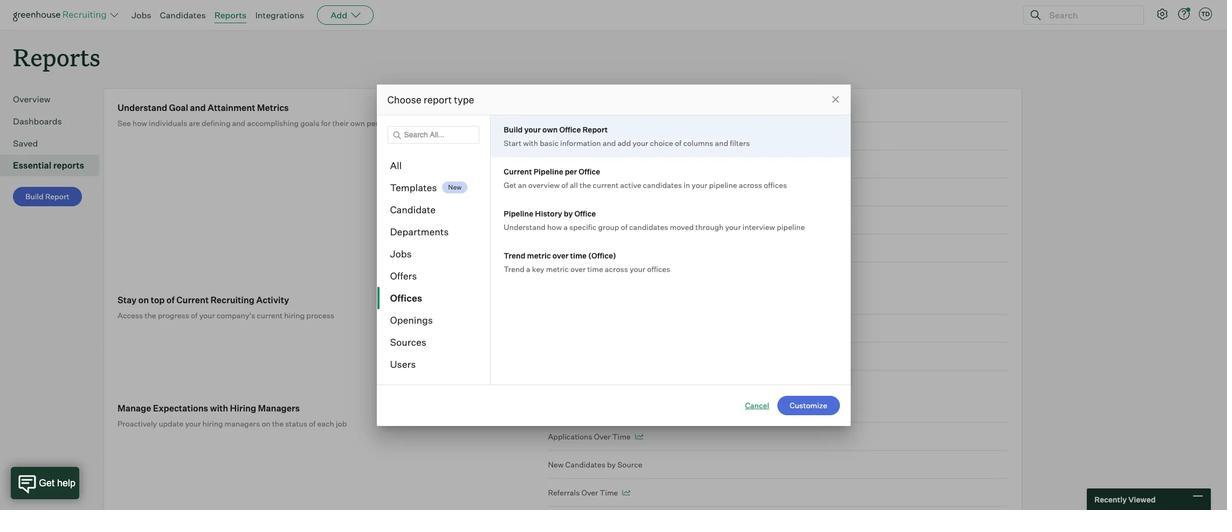 Task type: describe. For each thing, give the bounding box(es) containing it.
individual goals over time link
[[548, 103, 1008, 123]]

candidate inside 'choose report type' dialog
[[390, 204, 436, 215]]

1 vertical spatial time
[[587, 264, 603, 274]]

to for schedule
[[568, 216, 575, 225]]

offices inside "trend metric over time (office) trend a key metric over time across your offices"
[[647, 264, 670, 274]]

job
[[336, 420, 347, 429]]

goals
[[300, 119, 319, 128]]

your up basic
[[524, 125, 541, 134]]

report
[[424, 94, 452, 105]]

schedule
[[577, 216, 610, 225]]

candidates link
[[160, 10, 206, 20]]

new for new candidates by source
[[548, 461, 564, 470]]

your inside 'manage expectations with hiring managers proactively update your hiring managers on the status of each job'
[[185, 420, 201, 429]]

how inside pipeline history by office understand how a specific group of candidates moved through your interview pipeline
[[547, 222, 562, 232]]

essential
[[13, 160, 51, 171]]

on inside stay on top of current recruiting activity access the progress of your company's current hiring process
[[138, 295, 149, 306]]

pipeline history by office understand how a specific group of candidates moved through your interview pipeline
[[504, 209, 805, 232]]

reports
[[53, 160, 84, 171]]

dashboards link
[[13, 115, 95, 128]]

build for build report
[[25, 192, 43, 201]]

a for specific
[[564, 222, 568, 232]]

integrations
[[255, 10, 304, 20]]

build your own office report start with basic information and add your choice of columns and filters
[[504, 125, 750, 147]]

openings
[[390, 314, 433, 326]]

jobs link
[[132, 10, 151, 20]]

dashboards
[[13, 116, 62, 127]]

hiring inside 'manage expectations with hiring managers proactively update your hiring managers on the status of each job'
[[203, 420, 223, 429]]

overview
[[13, 94, 51, 105]]

with inside 'manage expectations with hiring managers proactively update your hiring managers on the status of each job'
[[210, 403, 228, 414]]

1 trend from the top
[[504, 251, 526, 260]]

applications over time
[[548, 433, 631, 442]]

offices
[[390, 292, 422, 304]]

their
[[332, 119, 349, 128]]

all
[[390, 159, 402, 171]]

choose
[[387, 94, 422, 105]]

customize button
[[777, 396, 840, 415]]

pipeline inside pipeline history by office understand how a specific group of candidates moved through your interview pipeline
[[504, 209, 533, 218]]

office for by
[[574, 209, 596, 218]]

office for per
[[579, 167, 600, 176]]

stay on top of current recruiting activity access the progress of your company's current hiring process
[[118, 295, 334, 320]]

pipeline inside current pipeline per office get an overview of all the current active candidates in your pipeline across offices
[[534, 167, 563, 176]]

new candidates by source
[[548, 461, 643, 470]]

and left filters
[[715, 138, 728, 147]]

time down basic
[[548, 160, 566, 169]]

time inside time to approve offer goal attainment "link"
[[548, 244, 566, 253]]

of right top
[[167, 295, 175, 306]]

add
[[331, 10, 347, 20]]

of inside 'manage expectations with hiring managers proactively update your hiring managers on the status of each job'
[[309, 420, 316, 429]]

of right progress at the bottom left of the page
[[191, 311, 198, 320]]

time in stage goal attainment
[[548, 132, 656, 141]]

with inside build your own office report start with basic information and add your choice of columns and filters
[[523, 138, 538, 147]]

attainment up moved
[[668, 188, 708, 197]]

to for review
[[568, 188, 575, 197]]

office for own
[[559, 125, 581, 134]]

referrals
[[548, 489, 580, 498]]

individual
[[548, 104, 583, 113]]

viewed
[[1129, 495, 1156, 504]]

columns
[[683, 138, 713, 147]]

time down individual
[[548, 132, 566, 141]]

time down new candidates by source
[[600, 489, 618, 498]]

scorecards
[[604, 160, 644, 169]]

choose report type dialog
[[377, 84, 851, 426]]

goal inside "link"
[[628, 244, 644, 253]]

time to schedule available candidate goal attainment link
[[548, 207, 1008, 235]]

trend metric over time (office) trend a key metric over time across your offices
[[504, 251, 670, 274]]

build report
[[25, 192, 69, 201]]

accomplishing
[[247, 119, 299, 128]]

1 vertical spatial reports
[[13, 41, 100, 73]]

choose report type
[[387, 94, 474, 105]]

of inside build your own office report start with basic information and add your choice of columns and filters
[[675, 138, 682, 147]]

time to review applications goal attainment
[[548, 188, 708, 197]]

td button
[[1197, 5, 1214, 23]]

team
[[414, 119, 432, 128]]

managers
[[258, 403, 300, 414]]

0 vertical spatial metric
[[527, 251, 551, 260]]

users
[[390, 358, 416, 370]]

0 vertical spatial time
[[570, 251, 587, 260]]

candidates inside current pipeline per office get an overview of all the current active candidates in your pipeline across offices
[[643, 180, 682, 190]]

1 horizontal spatial reports
[[214, 10, 247, 20]]

source
[[618, 461, 643, 470]]

personal
[[367, 119, 397, 128]]

process
[[306, 311, 334, 320]]

managers
[[225, 420, 260, 429]]

stage
[[576, 132, 597, 141]]

0 horizontal spatial over
[[553, 251, 569, 260]]

progress
[[158, 311, 189, 320]]

group
[[598, 222, 619, 232]]

attainment down columns
[[664, 160, 704, 169]]

report inside build your own office report start with basic information and add your choice of columns and filters
[[583, 125, 608, 134]]

to for approve
[[568, 244, 575, 253]]

0 horizontal spatial applications
[[548, 433, 592, 442]]

cancel
[[745, 401, 769, 410]]

how inside the understand goal and attainment metrics see how individuals are defining and accomplishing goals for their own personal and team development
[[133, 119, 147, 128]]

current inside current pipeline per office get an overview of all the current active candidates in your pipeline across offices
[[593, 180, 619, 190]]

add button
[[317, 5, 374, 25]]

customize
[[790, 401, 827, 410]]

cancel link
[[745, 400, 769, 411]]

and left add on the top right
[[603, 138, 616, 147]]

0 vertical spatial over
[[606, 104, 623, 113]]

access
[[118, 311, 143, 320]]

history
[[535, 209, 562, 218]]

and right defining
[[232, 119, 245, 128]]

build report button
[[13, 187, 82, 207]]

(office)
[[588, 251, 616, 260]]

candidates inside pipeline history by office understand how a specific group of candidates moved through your interview pipeline
[[629, 222, 668, 232]]

are
[[189, 119, 200, 128]]

an
[[518, 180, 527, 190]]

the inside 'manage expectations with hiring managers proactively update your hiring managers on the status of each job'
[[272, 420, 284, 429]]

hiring
[[230, 403, 256, 414]]

to for submit
[[568, 160, 575, 169]]

see
[[118, 119, 131, 128]]

manage expectations with hiring managers proactively update your hiring managers on the status of each job
[[118, 403, 347, 429]]

approve
[[577, 244, 607, 253]]

overview link
[[13, 93, 95, 106]]

get
[[504, 180, 516, 190]]

offer
[[608, 244, 626, 253]]

offices inside current pipeline per office get an overview of all the current active candidates in your pipeline across offices
[[764, 180, 787, 190]]

understand goal and attainment metrics see how individuals are defining and accomplishing goals for their own personal and team development
[[118, 103, 480, 128]]

pipeline for interview
[[777, 222, 805, 232]]

each
[[317, 420, 334, 429]]

moved
[[670, 222, 694, 232]]

and left team
[[399, 119, 412, 128]]

1 horizontal spatial candidates
[[565, 461, 606, 470]]

your inside stay on top of current recruiting activity access the progress of your company's current hiring process
[[199, 311, 215, 320]]

metrics
[[257, 103, 289, 113]]

td button
[[1199, 8, 1212, 20]]

icon chart image for applications over time
[[635, 435, 643, 440]]



Task type: vqa. For each thing, say whether or not it's contained in the screenshot.


Task type: locate. For each thing, give the bounding box(es) containing it.
1 horizontal spatial understand
[[504, 222, 546, 232]]

your down 'expectations'
[[185, 420, 201, 429]]

information
[[560, 138, 601, 147]]

company's
[[217, 311, 255, 320]]

candidates right jobs link
[[160, 10, 206, 20]]

0 horizontal spatial pipeline
[[709, 180, 737, 190]]

over up new candidates by source
[[594, 433, 611, 442]]

goals
[[584, 104, 604, 113]]

hiring left process
[[284, 311, 305, 320]]

1 horizontal spatial time
[[587, 264, 603, 274]]

0 vertical spatial how
[[133, 119, 147, 128]]

current left active at the right of the page
[[593, 180, 619, 190]]

1 horizontal spatial by
[[607, 461, 616, 470]]

for
[[321, 119, 331, 128]]

0 vertical spatial build
[[504, 125, 523, 134]]

of left all
[[562, 180, 568, 190]]

through
[[696, 222, 724, 232]]

4 to from the top
[[568, 244, 575, 253]]

build inside build your own office report start with basic information and add your choice of columns and filters
[[504, 125, 523, 134]]

all
[[570, 180, 578, 190]]

1 vertical spatial across
[[605, 264, 628, 274]]

with left hiring
[[210, 403, 228, 414]]

0 vertical spatial offices
[[764, 180, 787, 190]]

0 vertical spatial report
[[583, 125, 608, 134]]

0 vertical spatial candidates
[[643, 180, 682, 190]]

current
[[593, 180, 619, 190], [257, 311, 283, 320]]

attainment up defining
[[208, 103, 255, 113]]

icon chart image down columns
[[708, 162, 716, 167]]

new inside 'choose report type' dialog
[[448, 184, 462, 192]]

build for build your own office report start with basic information and add your choice of columns and filters
[[504, 125, 523, 134]]

candidates up referrals over time
[[565, 461, 606, 470]]

your inside "trend metric over time (office) trend a key metric over time across your offices"
[[630, 264, 646, 274]]

specific
[[569, 222, 597, 232]]

1 vertical spatial build
[[25, 192, 43, 201]]

on inside 'manage expectations with hiring managers proactively update your hiring managers on the status of each job'
[[262, 420, 271, 429]]

2 vertical spatial the
[[272, 420, 284, 429]]

new for new
[[448, 184, 462, 192]]

1 horizontal spatial in
[[684, 180, 690, 190]]

0 horizontal spatial reports
[[13, 41, 100, 73]]

sources
[[390, 336, 426, 348]]

1 vertical spatial candidates
[[629, 222, 668, 232]]

0 horizontal spatial jobs
[[132, 10, 151, 20]]

your down columns
[[692, 180, 708, 190]]

icon chart image
[[661, 134, 669, 139], [708, 162, 716, 167], [635, 435, 643, 440], [622, 491, 631, 496]]

offices down the time to approve offer goal attainment
[[647, 264, 670, 274]]

0 horizontal spatial offices
[[647, 264, 670, 274]]

and
[[190, 103, 206, 113], [232, 119, 245, 128], [399, 119, 412, 128], [603, 138, 616, 147], [715, 138, 728, 147]]

how right see
[[133, 119, 147, 128]]

hiring left managers
[[203, 420, 223, 429]]

review
[[577, 188, 602, 197]]

1 to from the top
[[568, 160, 575, 169]]

own
[[350, 119, 365, 128], [542, 125, 558, 134]]

time inside time to review applications goal attainment link
[[548, 188, 566, 197]]

0 vertical spatial on
[[138, 295, 149, 306]]

0 vertical spatial jobs
[[132, 10, 151, 20]]

current inside stay on top of current recruiting activity access the progress of your company's current hiring process
[[257, 311, 283, 320]]

current up the an in the left of the page
[[504, 167, 532, 176]]

over left the approve
[[553, 251, 569, 260]]

to left the approve
[[568, 244, 575, 253]]

in up moved
[[684, 180, 690, 190]]

over down the approve
[[571, 264, 586, 274]]

your
[[524, 125, 541, 134], [633, 138, 648, 147], [692, 180, 708, 190], [725, 222, 741, 232], [630, 264, 646, 274], [199, 311, 215, 320], [185, 420, 201, 429]]

pipeline up overview
[[534, 167, 563, 176]]

time left all
[[548, 188, 566, 197]]

stay
[[118, 295, 137, 306]]

1 vertical spatial pipeline
[[777, 222, 805, 232]]

hiring inside stay on top of current recruiting activity access the progress of your company's current hiring process
[[284, 311, 305, 320]]

Search text field
[[1047, 7, 1134, 23]]

candidates left moved
[[629, 222, 668, 232]]

1 vertical spatial offices
[[647, 264, 670, 274]]

0 horizontal spatial a
[[526, 264, 530, 274]]

update
[[159, 420, 184, 429]]

with right start
[[523, 138, 538, 147]]

1 vertical spatial hiring
[[203, 420, 223, 429]]

own right their
[[350, 119, 365, 128]]

attainment inside the understand goal and attainment metrics see how individuals are defining and accomplishing goals for their own personal and team development
[[208, 103, 255, 113]]

in
[[568, 132, 574, 141], [684, 180, 690, 190]]

build up start
[[504, 125, 523, 134]]

your right through
[[725, 222, 741, 232]]

the down managers
[[272, 420, 284, 429]]

0 vertical spatial candidate
[[390, 204, 436, 215]]

over right referrals
[[582, 489, 598, 498]]

1 vertical spatial report
[[45, 192, 69, 201]]

time to review applications goal attainment link
[[548, 179, 1008, 207]]

reports down greenhouse recruiting image
[[13, 41, 100, 73]]

0 vertical spatial candidates
[[160, 10, 206, 20]]

1 horizontal spatial report
[[583, 125, 608, 134]]

by for history
[[564, 209, 573, 218]]

metric
[[527, 251, 551, 260], [546, 264, 569, 274]]

1 horizontal spatial pipeline
[[777, 222, 805, 232]]

1 vertical spatial pipeline
[[504, 209, 533, 218]]

recently viewed
[[1095, 495, 1156, 504]]

1 vertical spatial office
[[579, 167, 600, 176]]

1 vertical spatial new
[[548, 461, 564, 470]]

1 horizontal spatial hiring
[[284, 311, 305, 320]]

0 vertical spatial reports
[[214, 10, 247, 20]]

attainment
[[208, 103, 255, 113], [616, 132, 656, 141], [664, 160, 704, 169], [668, 188, 708, 197], [701, 216, 741, 225], [645, 244, 685, 253]]

0 horizontal spatial understand
[[118, 103, 167, 113]]

1 vertical spatial trend
[[504, 264, 525, 274]]

current inside current pipeline per office get an overview of all the current active candidates in your pipeline across offices
[[504, 167, 532, 176]]

0 horizontal spatial time
[[570, 251, 587, 260]]

1 horizontal spatial applications
[[604, 188, 648, 197]]

report inside button
[[45, 192, 69, 201]]

0 horizontal spatial current
[[176, 295, 209, 306]]

2 horizontal spatial the
[[580, 180, 591, 190]]

individual goals over time
[[548, 104, 643, 113]]

greenhouse recruiting image
[[13, 9, 110, 22]]

time to approve offer goal attainment
[[548, 244, 685, 253]]

1 horizontal spatial the
[[272, 420, 284, 429]]

1 vertical spatial metric
[[546, 264, 569, 274]]

in left stage
[[568, 132, 574, 141]]

across inside "trend metric over time (office) trend a key metric over time across your offices"
[[605, 264, 628, 274]]

own inside the understand goal and attainment metrics see how individuals are defining and accomplishing goals for their own personal and team development
[[350, 119, 365, 128]]

build inside build report button
[[25, 192, 43, 201]]

attainment inside "link"
[[645, 244, 685, 253]]

0 vertical spatial hiring
[[284, 311, 305, 320]]

time to submit scorecards goal attainment
[[548, 160, 704, 169]]

office inside pipeline history by office understand how a specific group of candidates moved through your interview pipeline
[[574, 209, 596, 218]]

1 horizontal spatial current
[[593, 180, 619, 190]]

across inside current pipeline per office get an overview of all the current active candidates in your pipeline across offices
[[739, 180, 762, 190]]

current up progress at the bottom left of the page
[[176, 295, 209, 306]]

to left schedule
[[568, 216, 575, 225]]

pipeline up through
[[709, 180, 737, 190]]

0 horizontal spatial by
[[564, 209, 573, 218]]

0 horizontal spatial build
[[25, 192, 43, 201]]

your left company's
[[199, 311, 215, 320]]

add
[[618, 138, 631, 147]]

understand inside pipeline history by office understand how a specific group of candidates moved through your interview pipeline
[[504, 222, 546, 232]]

applications up new candidates by source
[[548, 433, 592, 442]]

jobs
[[132, 10, 151, 20], [390, 248, 412, 260]]

0 vertical spatial new
[[448, 184, 462, 192]]

to left the review
[[568, 188, 575, 197]]

office inside build your own office report start with basic information and add your choice of columns and filters
[[559, 125, 581, 134]]

expectations
[[153, 403, 208, 414]]

across
[[739, 180, 762, 190], [605, 264, 628, 274]]

candidate down templates
[[390, 204, 436, 215]]

filters
[[730, 138, 750, 147]]

jobs left 'candidates' link
[[132, 10, 151, 20]]

candidates right active at the right of the page
[[643, 180, 682, 190]]

0 vertical spatial the
[[580, 180, 591, 190]]

3 to from the top
[[568, 216, 575, 225]]

interview
[[743, 222, 775, 232]]

0 vertical spatial office
[[559, 125, 581, 134]]

over for referrals over time
[[582, 489, 598, 498]]

1 vertical spatial the
[[145, 311, 156, 320]]

of left 'each'
[[309, 420, 316, 429]]

1 vertical spatial with
[[210, 403, 228, 414]]

0 horizontal spatial across
[[605, 264, 628, 274]]

office up the specific
[[574, 209, 596, 218]]

by left the source
[[607, 461, 616, 470]]

candidates
[[160, 10, 206, 20], [565, 461, 606, 470]]

1 vertical spatial jobs
[[390, 248, 412, 260]]

in inside current pipeline per office get an overview of all the current active candidates in your pipeline across offices
[[684, 180, 690, 190]]

how
[[133, 119, 147, 128], [547, 222, 562, 232]]

time left (office)
[[570, 251, 587, 260]]

icon chart image up the source
[[635, 435, 643, 440]]

reports right 'candidates' link
[[214, 10, 247, 20]]

new
[[448, 184, 462, 192], [548, 461, 564, 470]]

of
[[675, 138, 682, 147], [562, 180, 568, 190], [621, 222, 628, 232], [167, 295, 175, 306], [191, 311, 198, 320], [309, 420, 316, 429]]

icon chart image left columns
[[661, 134, 669, 139]]

candidate right available
[[645, 216, 682, 225]]

time up the source
[[612, 433, 631, 442]]

icon chart image for time in stage goal attainment
[[661, 134, 669, 139]]

icon chart image for referrals over time
[[622, 491, 631, 496]]

candidates
[[643, 180, 682, 190], [629, 222, 668, 232]]

1 horizontal spatial build
[[504, 125, 523, 134]]

office
[[559, 125, 581, 134], [579, 167, 600, 176], [574, 209, 596, 218]]

0 horizontal spatial how
[[133, 119, 147, 128]]

referrals over time
[[548, 489, 618, 498]]

0 horizontal spatial in
[[568, 132, 574, 141]]

0 horizontal spatial the
[[145, 311, 156, 320]]

activity
[[256, 295, 289, 306]]

integrations link
[[255, 10, 304, 20]]

0 horizontal spatial on
[[138, 295, 149, 306]]

office right "per"
[[579, 167, 600, 176]]

new up referrals
[[548, 461, 564, 470]]

0 vertical spatial over
[[553, 251, 569, 260]]

your right add on the top right
[[633, 138, 648, 147]]

office inside current pipeline per office get an overview of all the current active candidates in your pipeline across offices
[[579, 167, 600, 176]]

by for candidates
[[607, 461, 616, 470]]

pipeline up time to approve offer goal attainment "link"
[[777, 222, 805, 232]]

0 horizontal spatial new
[[448, 184, 462, 192]]

0 vertical spatial understand
[[118, 103, 167, 113]]

office up information in the left top of the page
[[559, 125, 581, 134]]

attainment left interview
[[701, 216, 741, 225]]

time to approve offer goal attainment link
[[548, 235, 1008, 263]]

available
[[611, 216, 644, 225]]

by inside pipeline history by office understand how a specific group of candidates moved through your interview pipeline
[[564, 209, 573, 218]]

1 vertical spatial applications
[[548, 433, 592, 442]]

offers
[[390, 270, 417, 282]]

understand inside the understand goal and attainment metrics see how individuals are defining and accomplishing goals for their own personal and team development
[[118, 103, 167, 113]]

1 horizontal spatial with
[[523, 138, 538, 147]]

goal inside the understand goal and attainment metrics see how individuals are defining and accomplishing goals for their own personal and team development
[[169, 103, 188, 113]]

configure image
[[1156, 8, 1169, 20]]

over right the goals at the left
[[606, 104, 623, 113]]

1 horizontal spatial across
[[739, 180, 762, 190]]

Search All... text field
[[387, 126, 480, 144]]

0 vertical spatial by
[[564, 209, 573, 218]]

basic
[[540, 138, 559, 147]]

1 horizontal spatial candidate
[[645, 216, 682, 225]]

offices
[[764, 180, 787, 190], [647, 264, 670, 274]]

attainment down moved
[[645, 244, 685, 253]]

metric right 'key'
[[546, 264, 569, 274]]

jobs inside 'choose report type' dialog
[[390, 248, 412, 260]]

applications down time to submit scorecards goal attainment
[[604, 188, 648, 197]]

to left submit
[[568, 160, 575, 169]]

your inside pipeline history by office understand how a specific group of candidates moved through your interview pipeline
[[725, 222, 741, 232]]

across down (office)
[[605, 264, 628, 274]]

own up basic
[[542, 125, 558, 134]]

a left the specific
[[564, 222, 568, 232]]

report down essential reports "link"
[[45, 192, 69, 201]]

of inside pipeline history by office understand how a specific group of candidates moved through your interview pipeline
[[621, 222, 628, 232]]

new right templates
[[448, 184, 462, 192]]

0 vertical spatial with
[[523, 138, 538, 147]]

your down the time to approve offer goal attainment
[[630, 264, 646, 274]]

2 vertical spatial office
[[574, 209, 596, 218]]

report up information in the left top of the page
[[583, 125, 608, 134]]

recruiting
[[211, 295, 254, 306]]

across up interview
[[739, 180, 762, 190]]

reports
[[214, 10, 247, 20], [13, 41, 100, 73]]

on down managers
[[262, 420, 271, 429]]

1 vertical spatial candidate
[[645, 216, 682, 225]]

2 vertical spatial over
[[582, 489, 598, 498]]

jobs up offers
[[390, 248, 412, 260]]

1 horizontal spatial over
[[571, 264, 586, 274]]

the right all
[[580, 180, 591, 190]]

1 vertical spatial by
[[607, 461, 616, 470]]

pipeline down the an in the left of the page
[[504, 209, 533, 218]]

0 vertical spatial pipeline
[[534, 167, 563, 176]]

2 trend from the top
[[504, 264, 525, 274]]

overview
[[528, 180, 560, 190]]

the inside stay on top of current recruiting activity access the progress of your company's current hiring process
[[145, 311, 156, 320]]

1 vertical spatial a
[[526, 264, 530, 274]]

over for applications over time
[[594, 433, 611, 442]]

0 vertical spatial current
[[593, 180, 619, 190]]

time to schedule available candidate goal attainment
[[548, 216, 741, 225]]

icon chart image for time to submit scorecards goal attainment
[[708, 162, 716, 167]]

1 horizontal spatial own
[[542, 125, 558, 134]]

1 vertical spatial over
[[571, 264, 586, 274]]

0 vertical spatial in
[[568, 132, 574, 141]]

goal
[[169, 103, 188, 113], [598, 132, 615, 141], [646, 160, 662, 169], [650, 188, 666, 197], [683, 216, 700, 225], [628, 244, 644, 253]]

active
[[620, 180, 641, 190]]

0 horizontal spatial candidates
[[160, 10, 206, 20]]

current down activity
[[257, 311, 283, 320]]

the
[[580, 180, 591, 190], [145, 311, 156, 320], [272, 420, 284, 429]]

of right choice
[[675, 138, 682, 147]]

a for key
[[526, 264, 530, 274]]

time inside individual goals over time link
[[624, 104, 643, 113]]

1 horizontal spatial new
[[548, 461, 564, 470]]

a left 'key'
[[526, 264, 530, 274]]

0 horizontal spatial hiring
[[203, 420, 223, 429]]

current inside stay on top of current recruiting activity access the progress of your company's current hiring process
[[176, 295, 209, 306]]

type
[[454, 94, 474, 105]]

reports link
[[214, 10, 247, 20]]

understand down history
[[504, 222, 546, 232]]

1 vertical spatial current
[[257, 311, 283, 320]]

pipeline
[[709, 180, 737, 190], [777, 222, 805, 232]]

1 horizontal spatial how
[[547, 222, 562, 232]]

your inside current pipeline per office get an overview of all the current active candidates in your pipeline across offices
[[692, 180, 708, 190]]

time up build your own office report start with basic information and add your choice of columns and filters
[[624, 104, 643, 113]]

of inside current pipeline per office get an overview of all the current active candidates in your pipeline across offices
[[562, 180, 568, 190]]

1 vertical spatial in
[[684, 180, 690, 190]]

pipeline inside pipeline history by office understand how a specific group of candidates moved through your interview pipeline
[[777, 222, 805, 232]]

0 vertical spatial applications
[[604, 188, 648, 197]]

time down (office)
[[587, 264, 603, 274]]

0 horizontal spatial candidate
[[390, 204, 436, 215]]

attainment up time to submit scorecards goal attainment
[[616, 132, 656, 141]]

pipeline inside current pipeline per office get an overview of all the current active candidates in your pipeline across offices
[[709, 180, 737, 190]]

1 vertical spatial current
[[176, 295, 209, 306]]

individuals
[[149, 119, 187, 128]]

how down history
[[547, 222, 562, 232]]

0 horizontal spatial own
[[350, 119, 365, 128]]

the inside current pipeline per office get an overview of all the current active candidates in your pipeline across offices
[[580, 180, 591, 190]]

with
[[523, 138, 538, 147], [210, 403, 228, 414]]

current pipeline per office get an overview of all the current active candidates in your pipeline across offices
[[504, 167, 787, 190]]

time left the specific
[[548, 216, 566, 225]]

0 vertical spatial a
[[564, 222, 568, 232]]

own inside build your own office report start with basic information and add your choice of columns and filters
[[542, 125, 558, 134]]

1 vertical spatial candidates
[[565, 461, 606, 470]]

saved link
[[13, 137, 95, 150]]

icon chart image down the source
[[622, 491, 631, 496]]

time inside time to schedule available candidate goal attainment link
[[548, 216, 566, 225]]

defining
[[202, 119, 231, 128]]

a inside pipeline history by office understand how a specific group of candidates moved through your interview pipeline
[[564, 222, 568, 232]]

by right history
[[564, 209, 573, 218]]

development
[[434, 119, 480, 128]]

metric up 'key'
[[527, 251, 551, 260]]

of right group
[[621, 222, 628, 232]]

status
[[285, 420, 307, 429]]

by
[[564, 209, 573, 218], [607, 461, 616, 470]]

key
[[532, 264, 544, 274]]

0 vertical spatial trend
[[504, 251, 526, 260]]

1 horizontal spatial on
[[262, 420, 271, 429]]

time left the approve
[[548, 244, 566, 253]]

to inside "link"
[[568, 244, 575, 253]]

0 horizontal spatial with
[[210, 403, 228, 414]]

proactively
[[118, 420, 157, 429]]

2 to from the top
[[568, 188, 575, 197]]

offices up time to schedule available candidate goal attainment link
[[764, 180, 787, 190]]

and up the are
[[190, 103, 206, 113]]

pipeline for your
[[709, 180, 737, 190]]

per
[[565, 167, 577, 176]]

the down top
[[145, 311, 156, 320]]

top
[[151, 295, 165, 306]]

manage
[[118, 403, 151, 414]]

time
[[570, 251, 587, 260], [587, 264, 603, 274]]

over
[[553, 251, 569, 260], [571, 264, 586, 274]]

build down essential
[[25, 192, 43, 201]]

recently
[[1095, 495, 1127, 504]]

a inside "trend metric over time (office) trend a key metric over time across your offices"
[[526, 264, 530, 274]]

0 horizontal spatial report
[[45, 192, 69, 201]]



